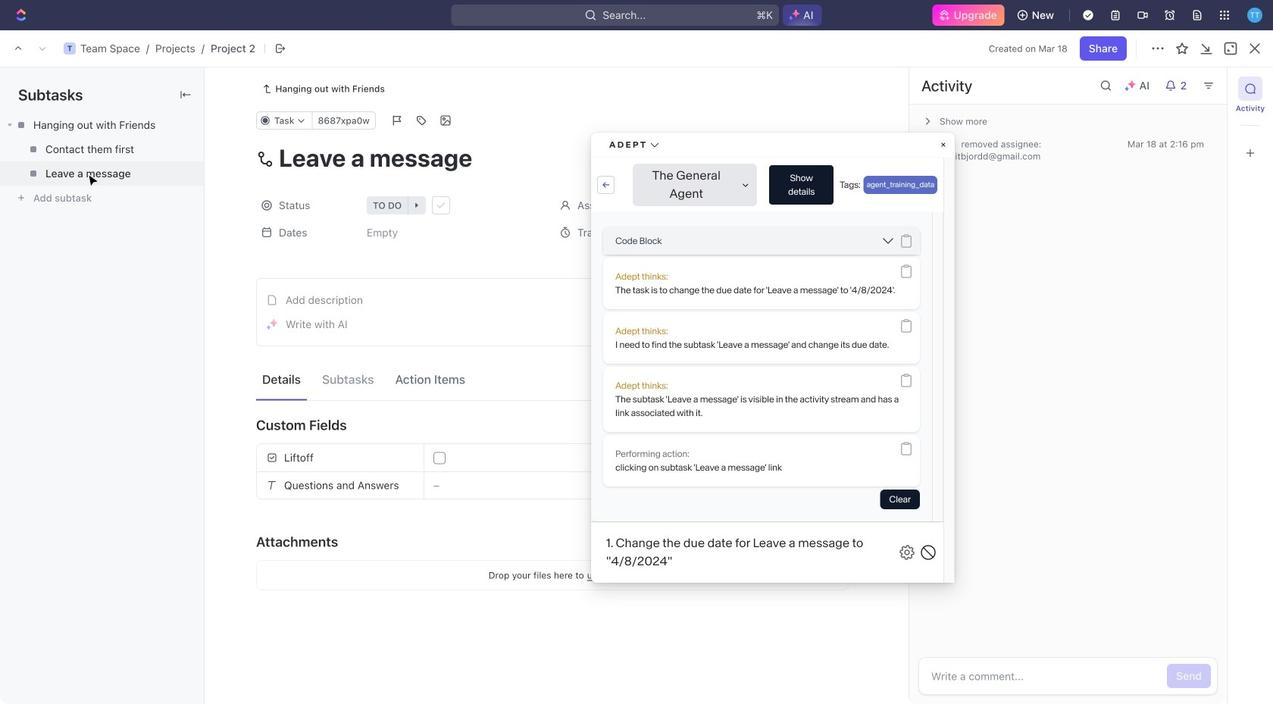 Task type: describe. For each thing, give the bounding box(es) containing it.
1 cekcs image from the top
[[805, 330, 817, 342]]

Search or run a command… text field
[[308, 179, 422, 197]]

Search tasks... text field
[[1113, 111, 1265, 133]]

sidebar navigation
[[0, 30, 193, 704]]

1 team space, , element from the left
[[64, 42, 76, 55]]

Edit task name text field
[[256, 143, 849, 172]]

cekcs image
[[805, 303, 817, 315]]

task sidebar content section
[[906, 67, 1228, 704]]

2 team space, , element from the left
[[206, 42, 218, 55]]



Task type: locate. For each thing, give the bounding box(es) containing it.
drumstick bite image
[[1143, 685, 1152, 694]]

task sidebar navigation tab list
[[1235, 77, 1268, 165]]

0 horizontal spatial team space, , element
[[64, 42, 76, 55]]

0 vertical spatial cekcs image
[[805, 330, 817, 342]]

team space, , element
[[64, 42, 76, 55], [206, 42, 218, 55]]

elcgv image
[[805, 385, 817, 397]]

none checkbox inside custom fields element
[[434, 452, 446, 464]]

None checkbox
[[434, 452, 446, 464]]

1 horizontal spatial team space, , element
[[206, 42, 218, 55]]

2 cekcs image from the top
[[805, 358, 817, 370]]

1 vertical spatial cekcs image
[[805, 358, 817, 370]]

cekcs image down cekcs image
[[805, 330, 817, 342]]

cekcs image up elcgv "icon"
[[805, 358, 817, 370]]

custom fields element
[[256, 444, 849, 500]]

cekcs image
[[805, 330, 817, 342], [805, 358, 817, 370]]



Task type: vqa. For each thing, say whether or not it's contained in the screenshot.
the rightmost (TOTP)
no



